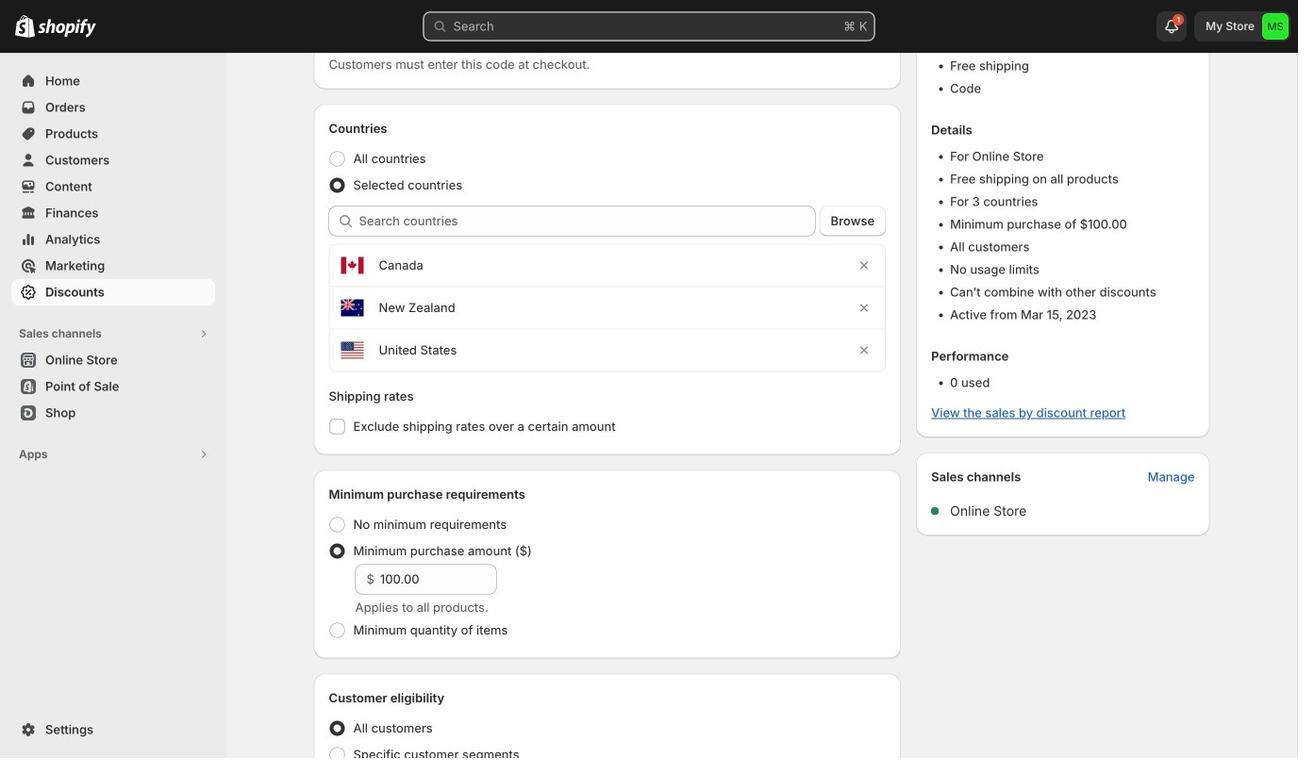 Task type: vqa. For each thing, say whether or not it's contained in the screenshot.
Shopify image
yes



Task type: describe. For each thing, give the bounding box(es) containing it.
Search countries text field
[[359, 206, 816, 236]]

1 horizontal spatial shopify image
[[38, 19, 96, 38]]

my store image
[[1263, 13, 1289, 40]]

0.00 text field
[[380, 565, 497, 595]]



Task type: locate. For each thing, give the bounding box(es) containing it.
shopify image
[[15, 15, 35, 38], [38, 19, 96, 38]]

0 horizontal spatial shopify image
[[15, 15, 35, 38]]



